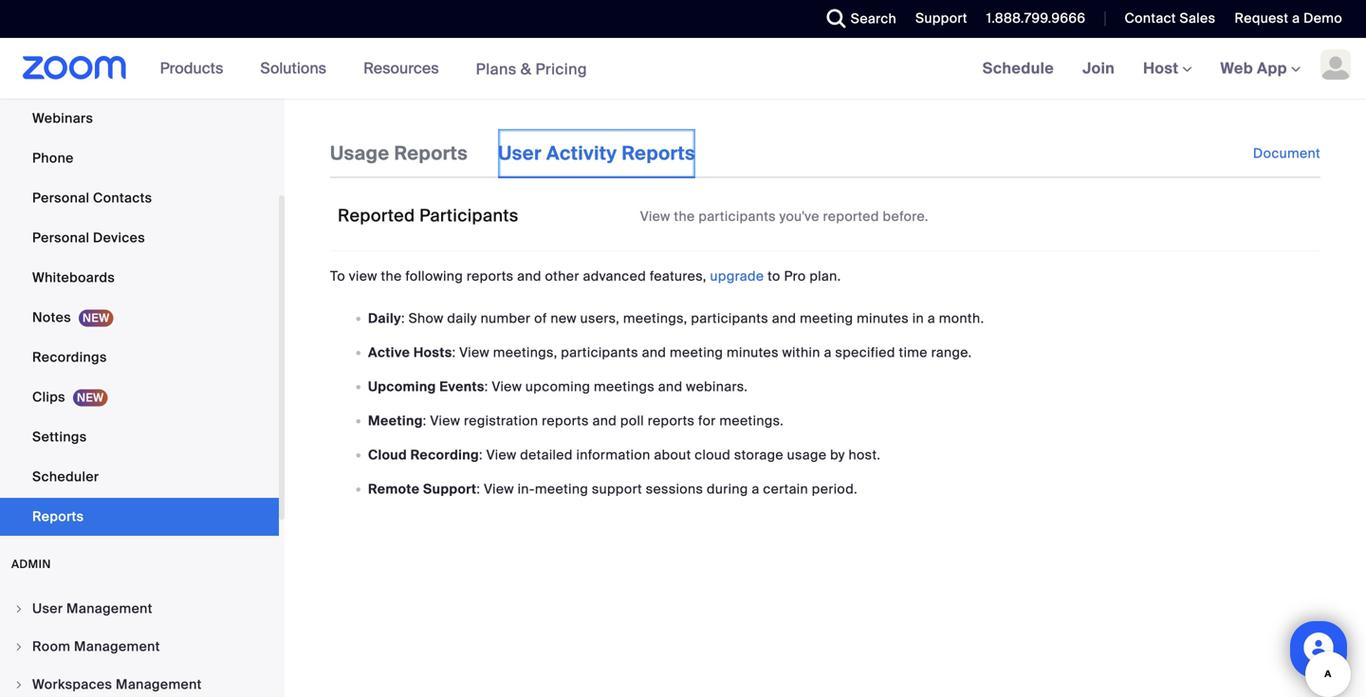 Task type: locate. For each thing, give the bounding box(es) containing it.
1 vertical spatial management
[[74, 638, 160, 656]]

host
[[1144, 58, 1183, 78]]

remote support : view in-meeting support sessions during a certain period.
[[368, 481, 858, 498]]

usage reports
[[330, 141, 468, 166]]

1.888.799.9666 button
[[973, 0, 1091, 38], [987, 9, 1086, 27]]

user inside "user activity reports" link
[[498, 141, 542, 166]]

plan.
[[810, 267, 841, 285]]

join
[[1083, 58, 1115, 78]]

user inside user management menu item
[[32, 600, 63, 618]]

view up features,
[[640, 208, 671, 225]]

support right search
[[916, 9, 968, 27]]

reports down scheduler
[[32, 508, 84, 526]]

0 vertical spatial personal
[[32, 189, 90, 207]]

reported
[[823, 208, 880, 225]]

: left show
[[401, 310, 405, 327]]

usage
[[330, 141, 390, 166]]

clips link
[[0, 379, 279, 417]]

plans & pricing link
[[476, 59, 587, 79], [476, 59, 587, 79]]

minutes left "within"
[[727, 344, 779, 361]]

right image
[[13, 642, 25, 653]]

usage reports link
[[330, 129, 468, 178]]

1.888.799.9666
[[987, 9, 1086, 27]]

reports up number
[[467, 267, 514, 285]]

: down registration
[[479, 446, 483, 464]]

2 vertical spatial management
[[116, 676, 202, 694]]

banner containing products
[[0, 38, 1367, 100]]

participants down upgrade link
[[691, 310, 769, 327]]

reports down upcoming events : view upcoming meetings and webinars.
[[542, 412, 589, 430]]

meeting down daily : show daily number of new users, meetings, participants and meeting minutes in a month.
[[670, 344, 724, 361]]

right image for user management
[[13, 604, 25, 615]]

daily : show daily number of new users, meetings, participants and meeting minutes in a month.
[[368, 310, 985, 327]]

reports link
[[0, 498, 279, 536]]

daily
[[368, 310, 401, 327]]

meetings, up active hosts : view meetings, participants and meeting minutes within a specified time range.
[[623, 310, 688, 327]]

user
[[498, 141, 542, 166], [32, 600, 63, 618]]

right image up right image
[[13, 604, 25, 615]]

right image inside workspaces management menu item
[[13, 680, 25, 691]]

1 horizontal spatial user
[[498, 141, 542, 166]]

0 horizontal spatial the
[[381, 267, 402, 285]]

1 vertical spatial participants
[[691, 310, 769, 327]]

personal contacts link
[[0, 179, 279, 217]]

web
[[1221, 58, 1254, 78]]

personal for personal devices
[[32, 229, 90, 247]]

0 horizontal spatial support
[[423, 481, 477, 498]]

meeting down detailed
[[535, 481, 589, 498]]

profile picture image
[[1321, 49, 1352, 80]]

right image
[[13, 604, 25, 615], [13, 680, 25, 691]]

2 personal from the top
[[32, 229, 90, 247]]

user left activity
[[498, 141, 542, 166]]

0 vertical spatial support
[[916, 9, 968, 27]]

upcoming events : view upcoming meetings and webinars.
[[368, 378, 748, 396]]

the up features,
[[674, 208, 695, 225]]

to view the following reports and other advanced features, upgrade to pro plan.
[[330, 267, 841, 285]]

management inside menu item
[[74, 638, 160, 656]]

request a demo
[[1235, 9, 1343, 27]]

0 horizontal spatial minutes
[[727, 344, 779, 361]]

0 vertical spatial meeting
[[800, 310, 854, 327]]

support
[[592, 481, 643, 498]]

0 horizontal spatial reports
[[32, 508, 84, 526]]

reports for following
[[467, 267, 514, 285]]

support
[[916, 9, 968, 27], [423, 481, 477, 498]]

1 horizontal spatial reports
[[542, 412, 589, 430]]

reports up about
[[648, 412, 695, 430]]

: for recording
[[479, 446, 483, 464]]

document
[[1254, 145, 1321, 162]]

2 vertical spatial meeting
[[535, 481, 589, 498]]

and down daily : show daily number of new users, meetings, participants and meeting minutes in a month.
[[642, 344, 667, 361]]

:
[[401, 310, 405, 327], [452, 344, 456, 361], [485, 378, 488, 396], [423, 412, 427, 430], [479, 446, 483, 464], [477, 481, 480, 498]]

1 horizontal spatial the
[[674, 208, 695, 225]]

: up registration
[[485, 378, 488, 396]]

advanced
[[583, 267, 646, 285]]

webinars link
[[0, 100, 279, 138]]

the
[[674, 208, 695, 225], [381, 267, 402, 285]]

management up workspaces management
[[74, 638, 160, 656]]

0 horizontal spatial meeting
[[535, 481, 589, 498]]

: up events
[[452, 344, 456, 361]]

reports up reported participants
[[394, 141, 468, 166]]

in
[[913, 310, 924, 327]]

1 horizontal spatial meetings,
[[623, 310, 688, 327]]

1 right image from the top
[[13, 604, 25, 615]]

recordings link
[[0, 339, 279, 377]]

1 vertical spatial support
[[423, 481, 477, 498]]

support down the recording
[[423, 481, 477, 498]]

2 horizontal spatial reports
[[648, 412, 695, 430]]

1 vertical spatial personal
[[32, 229, 90, 247]]

0 horizontal spatial user
[[32, 600, 63, 618]]

user management menu item
[[0, 591, 279, 627]]

plans & pricing
[[476, 59, 587, 79]]

0 vertical spatial minutes
[[857, 310, 909, 327]]

1 vertical spatial minutes
[[727, 344, 779, 361]]

1 vertical spatial user
[[32, 600, 63, 618]]

minutes left "in"
[[857, 310, 909, 327]]

workspaces
[[32, 676, 112, 694]]

user up room
[[32, 600, 63, 618]]

meeting
[[800, 310, 854, 327], [670, 344, 724, 361], [535, 481, 589, 498]]

1 personal from the top
[[32, 189, 90, 207]]

features,
[[650, 267, 707, 285]]

events
[[440, 378, 485, 396]]

storage
[[734, 446, 784, 464]]

a right "within"
[[824, 344, 832, 361]]

1 vertical spatial meeting
[[670, 344, 724, 361]]

0 vertical spatial management
[[66, 600, 153, 618]]

personal up "whiteboards"
[[32, 229, 90, 247]]

0 horizontal spatial meetings,
[[493, 344, 558, 361]]

1 vertical spatial right image
[[13, 680, 25, 691]]

user activity reports
[[498, 141, 696, 166]]

upcoming
[[526, 378, 591, 396]]

and
[[517, 267, 542, 285], [772, 310, 797, 327], [642, 344, 667, 361], [658, 378, 683, 396], [593, 412, 617, 430]]

solutions
[[260, 58, 327, 78]]

time
[[899, 344, 928, 361]]

room management menu item
[[0, 629, 279, 665]]

minutes
[[857, 310, 909, 327], [727, 344, 779, 361]]

you've
[[780, 208, 820, 225]]

reports
[[394, 141, 468, 166], [622, 141, 696, 166], [32, 508, 84, 526]]

admin menu menu
[[0, 591, 279, 698]]

view down daily
[[460, 344, 490, 361]]

right image inside user management menu item
[[13, 604, 25, 615]]

0 vertical spatial the
[[674, 208, 695, 225]]

meetings, down of
[[493, 344, 558, 361]]

banner
[[0, 38, 1367, 100]]

0 horizontal spatial reports
[[467, 267, 514, 285]]

workspaces management
[[32, 676, 202, 694]]

1 horizontal spatial support
[[916, 9, 968, 27]]

2 vertical spatial participants
[[561, 344, 639, 361]]

participants up upgrade link
[[699, 208, 776, 225]]

0 vertical spatial right image
[[13, 604, 25, 615]]

within
[[783, 344, 821, 361]]

reports for registration
[[542, 412, 589, 430]]

contact sales
[[1125, 9, 1216, 27]]

view down registration
[[487, 446, 517, 464]]

reports right activity
[[622, 141, 696, 166]]

1 horizontal spatial minutes
[[857, 310, 909, 327]]

view up registration
[[492, 378, 522, 396]]

meeting down plan.
[[800, 310, 854, 327]]

personal down phone
[[32, 189, 90, 207]]

: left the in-
[[477, 481, 480, 498]]

meetings,
[[623, 310, 688, 327], [493, 344, 558, 361]]

management down room management menu item
[[116, 676, 202, 694]]

view left the in-
[[484, 481, 514, 498]]

participants
[[420, 205, 519, 227]]

the right view
[[381, 267, 402, 285]]

meeting : view registration reports and poll reports for meetings.
[[368, 412, 784, 430]]

usage
[[787, 446, 827, 464]]

management up room management on the bottom
[[66, 600, 153, 618]]

0 vertical spatial participants
[[699, 208, 776, 225]]

schedule
[[983, 58, 1054, 78]]

phone link
[[0, 140, 279, 177]]

meeting
[[368, 412, 423, 430]]

participants down users,
[[561, 344, 639, 361]]

hosts
[[414, 344, 452, 361]]

0 vertical spatial user
[[498, 141, 542, 166]]

upcoming
[[368, 378, 436, 396]]

personal contacts
[[32, 189, 152, 207]]

2 right image from the top
[[13, 680, 25, 691]]

reported participants
[[338, 205, 519, 227]]

resources
[[364, 58, 439, 78]]

scheduler
[[32, 468, 99, 486]]

app
[[1258, 58, 1288, 78]]

right image down right image
[[13, 680, 25, 691]]

contact
[[1125, 9, 1177, 27]]

contact sales link
[[1111, 0, 1221, 38], [1125, 9, 1216, 27]]

view for meetings,
[[460, 344, 490, 361]]

pricing
[[536, 59, 587, 79]]

show
[[409, 310, 444, 327]]

product information navigation
[[146, 38, 602, 100]]

management for user management
[[66, 600, 153, 618]]

devices
[[93, 229, 145, 247]]



Task type: vqa. For each thing, say whether or not it's contained in the screenshot.
1.888.799.9666 button
yes



Task type: describe. For each thing, give the bounding box(es) containing it.
and left "poll" on the left of page
[[593, 412, 617, 430]]

view up the recording
[[430, 412, 461, 430]]

recordings
[[32, 349, 107, 366]]

host.
[[849, 446, 881, 464]]

month.
[[939, 310, 985, 327]]

join link
[[1069, 38, 1130, 99]]

management for room management
[[74, 638, 160, 656]]

search
[[851, 10, 897, 28]]

view for in-
[[484, 481, 514, 498]]

settings
[[32, 429, 87, 446]]

a right during
[[752, 481, 760, 498]]

workspaces management menu item
[[0, 667, 279, 698]]

detailed
[[520, 446, 573, 464]]

activity
[[547, 141, 617, 166]]

to
[[330, 267, 345, 285]]

management for workspaces management
[[116, 676, 202, 694]]

upgrade link
[[710, 267, 764, 285]]

reported
[[338, 205, 415, 227]]

view the participants you've reported before.
[[640, 208, 929, 225]]

plans
[[476, 59, 517, 79]]

in-
[[518, 481, 535, 498]]

notes
[[32, 309, 71, 326]]

cloud
[[368, 446, 407, 464]]

about
[[654, 446, 691, 464]]

sales
[[1180, 9, 1216, 27]]

daily
[[447, 310, 477, 327]]

poll
[[621, 412, 644, 430]]

request
[[1235, 9, 1289, 27]]

during
[[707, 481, 748, 498]]

: for events
[[485, 378, 488, 396]]

webinars
[[32, 110, 93, 127]]

1 vertical spatial the
[[381, 267, 402, 285]]

search button
[[813, 0, 902, 38]]

0 vertical spatial meetings,
[[623, 310, 688, 327]]

right image for workspaces management
[[13, 680, 25, 691]]

room
[[32, 638, 71, 656]]

a left the demo on the top of the page
[[1293, 9, 1301, 27]]

active hosts : view meetings, participants and meeting minutes within a specified time range.
[[368, 344, 972, 361]]

meetings navigation
[[969, 38, 1367, 100]]

zoom logo image
[[23, 56, 127, 80]]

admin
[[11, 557, 51, 572]]

before.
[[883, 208, 929, 225]]

personal menu menu
[[0, 0, 279, 538]]

2 horizontal spatial reports
[[622, 141, 696, 166]]

side navigation navigation
[[0, 0, 285, 698]]

2 horizontal spatial meeting
[[800, 310, 854, 327]]

scheduler link
[[0, 458, 279, 496]]

to
[[768, 267, 781, 285]]

a right "in"
[[928, 310, 936, 327]]

of
[[534, 310, 547, 327]]

and up "within"
[[772, 310, 797, 327]]

: for support
[[477, 481, 480, 498]]

following
[[406, 267, 463, 285]]

certain
[[763, 481, 809, 498]]

view
[[349, 267, 377, 285]]

meetings.
[[720, 412, 784, 430]]

host button
[[1144, 58, 1193, 78]]

contacts
[[93, 189, 152, 207]]

cloud recording : view detailed information about cloud storage usage by host.
[[368, 446, 881, 464]]

clips
[[32, 389, 65, 406]]

reports inside personal menu menu
[[32, 508, 84, 526]]

and left other at the top left of the page
[[517, 267, 542, 285]]

1 horizontal spatial meeting
[[670, 344, 724, 361]]

for
[[699, 412, 716, 430]]

cloud
[[695, 446, 731, 464]]

1 horizontal spatial reports
[[394, 141, 468, 166]]

registration
[[464, 412, 539, 430]]

: for hosts
[[452, 344, 456, 361]]

other
[[545, 267, 580, 285]]

range.
[[932, 344, 972, 361]]

users,
[[580, 310, 620, 327]]

schedule link
[[969, 38, 1069, 99]]

: up the recording
[[423, 412, 427, 430]]

active
[[368, 344, 410, 361]]

and down active hosts : view meetings, participants and meeting minutes within a specified time range.
[[658, 378, 683, 396]]

1 vertical spatial meetings,
[[493, 344, 558, 361]]

tabs of report home tab list
[[330, 129, 726, 178]]

notes link
[[0, 299, 279, 337]]

web app
[[1221, 58, 1288, 78]]

number
[[481, 310, 531, 327]]

view for upcoming
[[492, 378, 522, 396]]

resources button
[[364, 38, 448, 99]]

view for detailed
[[487, 446, 517, 464]]

sessions
[[646, 481, 704, 498]]

personal for personal contacts
[[32, 189, 90, 207]]

webinars.
[[686, 378, 748, 396]]

whiteboards
[[32, 269, 115, 287]]

document link
[[1254, 129, 1321, 178]]

room management
[[32, 638, 160, 656]]

information
[[577, 446, 651, 464]]

&
[[521, 59, 532, 79]]

solutions button
[[260, 38, 335, 99]]

user management
[[32, 600, 153, 618]]

user for user management
[[32, 600, 63, 618]]

personal devices
[[32, 229, 145, 247]]

user for user activity reports
[[498, 141, 542, 166]]

remote
[[368, 481, 420, 498]]

personal devices link
[[0, 219, 279, 257]]

whiteboards link
[[0, 259, 279, 297]]

new
[[551, 310, 577, 327]]

user activity reports link
[[498, 129, 696, 178]]



